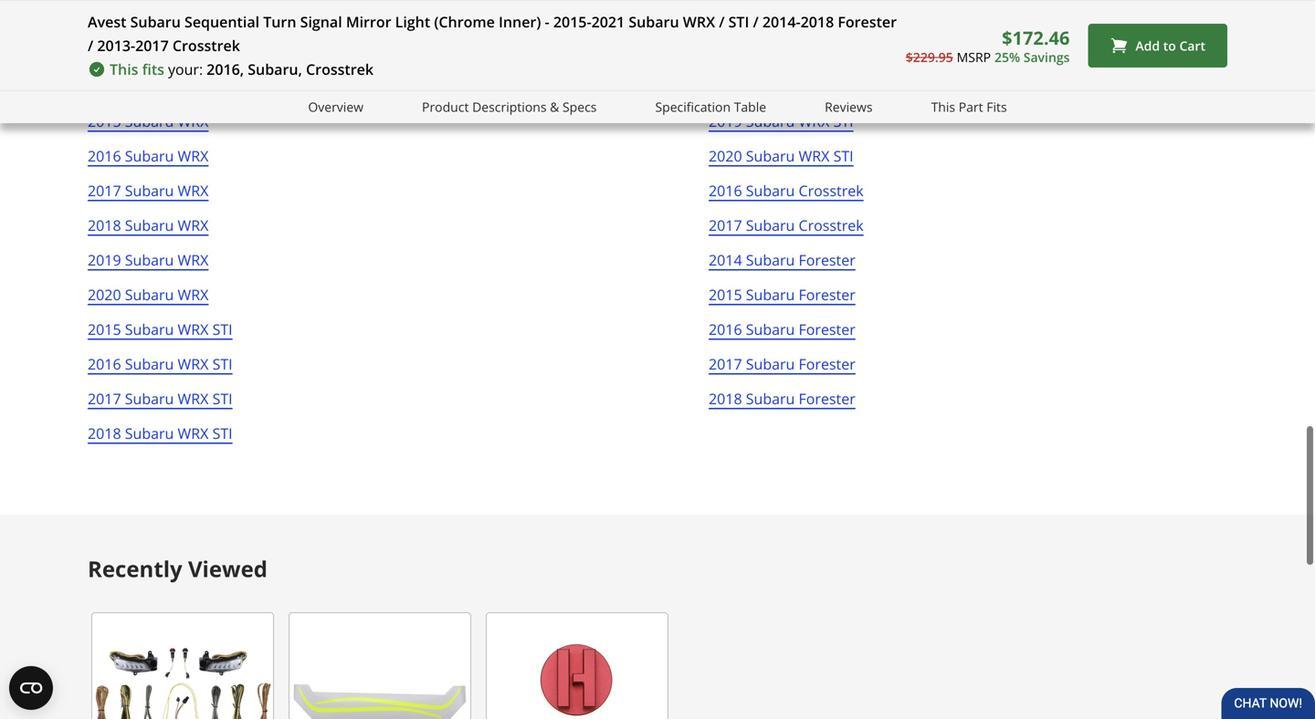 Task type: vqa. For each thing, say whether or not it's contained in the screenshot.
2017 Subaru WRX 2017
yes



Task type: locate. For each thing, give the bounding box(es) containing it.
avest subaru sequential turn signal mirror light (chrome inner) - 2015-2021 subaru wrx / sti / 2014-2018 forester / 2013-2017 crosstrek
[[88, 12, 897, 55]]

2014
[[709, 250, 742, 270]]

2019 subaru wrx sti link
[[709, 110, 854, 144]]

sti down 2017 subaru wrx sti link
[[212, 424, 233, 444]]

2014-
[[763, 12, 801, 32]]

0 vertical spatial fits
[[170, 64, 201, 89]]

subaru down 2016 subaru forester link
[[746, 355, 795, 374]]

0 horizontal spatial 2020
[[88, 285, 121, 305]]

subaru for 2015 subaru wrx sti
[[125, 320, 174, 340]]

subaru for 2016 subaru crosstrek
[[746, 181, 795, 201]]

aveav-027-w avest subaru sequential turn signal mirror light (chrome inner) - 2015+ wrx / 2015+ sti / 2014+ forester / 2013+ crosstrek, image
[[91, 613, 274, 720]]

2020 down 2019 subaru wrx link
[[88, 285, 121, 305]]

subaru inside 2017 subaru forester link
[[746, 355, 795, 374]]

part down msrp
[[959, 98, 984, 116]]

forester for 2016 subaru forester
[[799, 320, 856, 340]]

subaru for 2020 subaru wrx sti
[[746, 146, 795, 166]]

2017 subaru forester link
[[709, 353, 856, 387]]

wrx down your:
[[178, 112, 209, 131]]

subaru down 2016 subaru wrx sti link
[[125, 389, 174, 409]]

forester for 2017 subaru forester
[[799, 355, 856, 374]]

subaru inside 2015 subaru forester link
[[746, 285, 795, 305]]

2015 subaru wrx
[[88, 112, 209, 131]]

wrx for 2019 subaru wrx sti
[[799, 112, 830, 131]]

wrx up 2015 subaru wrx sti
[[178, 285, 209, 305]]

subaru for 2017 subaru forester
[[746, 355, 795, 374]]

2016 down 2015 subaru wrx sti link
[[88, 355, 121, 374]]

sti for 2015 subaru wrx sti
[[212, 320, 233, 340]]

reviews
[[825, 98, 873, 116]]

wrx down 2017 subaru wrx sti link
[[178, 424, 209, 444]]

sti for 2019 subaru wrx sti
[[834, 112, 854, 131]]

forester inside 2014 subaru forester link
[[799, 250, 856, 270]]

2017 inside 2017 subaru wrx sti link
[[88, 389, 121, 409]]

1 vertical spatial 2020
[[88, 285, 121, 305]]

wrx up 2020 subaru wrx sti
[[799, 112, 830, 131]]

mimmmofc-sub-hoonrd mishimoto oil filler cap, hoonigan - 2015+ wrx / 2015+ sti / 2013+ brz, image
[[486, 613, 669, 720]]

forester inside 2018 subaru forester link
[[799, 389, 856, 409]]

1 horizontal spatial part
[[959, 98, 984, 116]]

2017 up 2014
[[709, 216, 742, 235]]

2016 for 2016 subaru wrx
[[88, 146, 121, 166]]

2016 subaru forester link
[[709, 318, 856, 353]]

subaru inside 2018 subaru forester link
[[746, 389, 795, 409]]

2015 for 2015 subaru wrx sti
[[88, 320, 121, 340]]

subaru up 2016 subaru wrx at left top
[[125, 112, 174, 131]]

forester inside avest subaru sequential turn signal mirror light (chrome inner) - 2015-2021 subaru wrx / sti / 2014-2018 forester / 2013-2017 crosstrek
[[838, 12, 897, 32]]

subaru for 2018 subaru forester
[[746, 389, 795, 409]]

2017 up fits
[[135, 36, 169, 55]]

2019 for 2019 subaru wrx
[[88, 250, 121, 270]]

subaru for 2019 subaru wrx sti
[[746, 112, 795, 131]]

$172.46 $229.95 msrp 25% savings
[[906, 25, 1070, 66]]

2015
[[88, 112, 121, 131], [709, 285, 742, 305], [88, 320, 121, 340]]

wrx down 2015 subaru wrx link
[[178, 146, 209, 166]]

forester
[[838, 12, 897, 32], [799, 250, 856, 270], [799, 285, 856, 305], [799, 320, 856, 340], [799, 355, 856, 374], [799, 389, 856, 409]]

recently viewed
[[88, 555, 268, 584]]

fits
[[170, 64, 201, 89], [987, 98, 1008, 116]]

wrx down 2018 subaru wrx link
[[178, 250, 209, 270]]

recently
[[88, 555, 182, 584]]

forester for 2015 subaru forester
[[799, 285, 856, 305]]

&
[[550, 98, 559, 116]]

2019 for 2019 subaru wrx sti
[[709, 112, 742, 131]]

2020 down specification table link
[[709, 146, 742, 166]]

2017 subaru crosstrek
[[709, 216, 864, 235]]

2016 subaru wrx
[[88, 146, 209, 166]]

0 horizontal spatial 2019
[[88, 250, 121, 270]]

part left your:
[[128, 64, 165, 89]]

forester down 2015 subaru forester link
[[799, 320, 856, 340]]

sti
[[729, 12, 750, 32], [834, 112, 854, 131], [834, 146, 854, 166], [212, 320, 233, 340], [212, 355, 233, 374], [212, 389, 233, 409], [212, 424, 233, 444]]

2013-
[[97, 36, 135, 55]]

2016 down 2015 subaru wrx link
[[88, 146, 121, 166]]

signal
[[300, 12, 342, 32]]

subaru down 2016 subaru wrx link
[[125, 181, 174, 201]]

fits
[[142, 59, 164, 79]]

2016 down 2015 subaru forester link
[[709, 320, 742, 340]]

add to cart
[[1136, 37, 1206, 54]]

2015 inside 2015 subaru wrx sti link
[[88, 320, 121, 340]]

2020 subaru wrx sti
[[709, 146, 854, 166]]

to
[[1164, 37, 1177, 54]]

2021
[[592, 12, 625, 32]]

sti for 2017 subaru wrx sti
[[212, 389, 233, 409]]

subaru inside 2015 subaru wrx sti link
[[125, 320, 174, 340]]

1 vertical spatial 2015
[[709, 285, 742, 305]]

subaru inside 2017 subaru crosstrek link
[[746, 216, 795, 235]]

subaru down 2014 subaru forester link
[[746, 285, 795, 305]]

subaru inside 2019 subaru wrx link
[[125, 250, 174, 270]]

sti down 2015 subaru wrx sti link
[[212, 355, 233, 374]]

1 horizontal spatial 2020
[[709, 146, 742, 166]]

2018 for 2018 subaru wrx sti
[[88, 424, 121, 444]]

this part fits down msrp
[[932, 98, 1008, 116]]

2018 subaru wrx sti link
[[88, 422, 233, 457]]

sfb15wrxmirpin-hy side view mirror pinstripes - 15+ wrx / sti / 13-17 crosstrek-highlighter yellow, image
[[289, 613, 471, 720]]

subaru inside 2017 subaru wrx sti link
[[125, 389, 174, 409]]

sti left the 2014-
[[729, 12, 750, 32]]

2015 inside 2015 subaru wrx link
[[88, 112, 121, 131]]

fits right fits
[[170, 64, 201, 89]]

0 vertical spatial 2019
[[709, 112, 742, 131]]

crosstrek down sequential
[[173, 36, 240, 55]]

forester down 2017 subaru crosstrek link
[[799, 250, 856, 270]]

part
[[128, 64, 165, 89], [959, 98, 984, 116]]

2018
[[801, 12, 834, 32], [88, 216, 121, 235], [709, 389, 742, 409], [88, 424, 121, 444]]

2015 inside 2015 subaru forester link
[[709, 285, 742, 305]]

2016 subaru crosstrek
[[709, 181, 864, 201]]

2017 down 2016 subaru forester link
[[709, 355, 742, 374]]

/
[[719, 12, 725, 32], [753, 12, 759, 32], [88, 36, 93, 55]]

subaru inside 2020 subaru wrx sti link
[[746, 146, 795, 166]]

forester inside 2016 subaru forester link
[[799, 320, 856, 340]]

subaru for 2017 subaru crosstrek
[[746, 216, 795, 235]]

2020
[[709, 146, 742, 166], [88, 285, 121, 305]]

subaru for 2016 subaru forester
[[746, 320, 795, 340]]

subaru up 2020 subaru wrx sti
[[746, 112, 795, 131]]

subaru inside 2019 subaru wrx sti link
[[746, 112, 795, 131]]

subaru down 2017 subaru crosstrek link
[[746, 250, 795, 270]]

wrx up 2016 subaru wrx sti
[[178, 320, 209, 340]]

0 horizontal spatial part
[[128, 64, 165, 89]]

sti down reviews link
[[834, 146, 854, 166]]

subaru
[[130, 12, 181, 32], [629, 12, 679, 32], [125, 112, 174, 131], [746, 112, 795, 131], [125, 146, 174, 166], [746, 146, 795, 166], [125, 181, 174, 201], [746, 181, 795, 201], [125, 216, 174, 235], [746, 216, 795, 235], [125, 250, 174, 270], [746, 250, 795, 270], [125, 285, 174, 305], [746, 285, 795, 305], [125, 320, 174, 340], [746, 320, 795, 340], [125, 355, 174, 374], [746, 355, 795, 374], [125, 389, 174, 409], [746, 389, 795, 409], [125, 424, 174, 444]]

2018 up reviews
[[801, 12, 834, 32]]

0 horizontal spatial fits
[[170, 64, 201, 89]]

fits down 25%
[[987, 98, 1008, 116]]

2017 down 2016 subaru wrx link
[[88, 181, 121, 201]]

subaru down 2015 subaru wrx link
[[125, 146, 174, 166]]

open widget image
[[9, 667, 53, 711]]

wrx down 2017 subaru wrx link
[[178, 216, 209, 235]]

subaru inside 2017 subaru wrx link
[[125, 181, 174, 201]]

2016
[[88, 146, 121, 166], [709, 181, 742, 201], [709, 320, 742, 340], [88, 355, 121, 374]]

specification table
[[656, 98, 767, 116]]

subaru inside 2016 subaru forester link
[[746, 320, 795, 340]]

wrx for 2017 subaru wrx sti
[[178, 389, 209, 409]]

light
[[395, 12, 430, 32]]

2018 down 2017 subaru wrx link
[[88, 216, 121, 235]]

1 horizontal spatial this part fits
[[932, 98, 1008, 116]]

forester for 2014 subaru forester
[[799, 250, 856, 270]]

avest
[[88, 12, 127, 32]]

sti up 2020 subaru wrx sti
[[834, 112, 854, 131]]

crosstrek up 2017 subaru crosstrek
[[799, 181, 864, 201]]

0 vertical spatial 2020
[[709, 146, 742, 166]]

2016 for 2016 subaru crosstrek
[[709, 181, 742, 201]]

subaru inside 2015 subaru wrx link
[[125, 112, 174, 131]]

subaru down 2015 subaru forester link
[[746, 320, 795, 340]]

2015 down 2014
[[709, 285, 742, 305]]

forester down 2017 subaru forester link
[[799, 389, 856, 409]]

25%
[[995, 48, 1021, 66]]

subaru down 2016 subaru crosstrek link
[[746, 216, 795, 235]]

this
[[110, 59, 138, 79], [88, 64, 124, 89], [932, 98, 956, 116]]

subaru up 2013-
[[130, 12, 181, 32]]

2018 for 2018 subaru forester
[[709, 389, 742, 409]]

forester right the 2014-
[[838, 12, 897, 32]]

sti up 2016 subaru wrx sti
[[212, 320, 233, 340]]

subaru down 2017 subaru wrx link
[[125, 216, 174, 235]]

2015 down 2020 subaru wrx link
[[88, 320, 121, 340]]

subaru down 2017 subaru wrx sti link
[[125, 424, 174, 444]]

forester down 2016 subaru forester link
[[799, 355, 856, 374]]

2019 subaru wrx
[[88, 250, 209, 270]]

subaru down 2015 subaru wrx sti link
[[125, 355, 174, 374]]

2019
[[709, 112, 742, 131], [88, 250, 121, 270]]

2017 inside 2017 subaru forester link
[[709, 355, 742, 374]]

subaru inside 2018 subaru wrx link
[[125, 216, 174, 235]]

wrx down 2019 subaru wrx sti link on the right top of the page
[[799, 146, 830, 166]]

your:
[[168, 59, 203, 79]]

2017 inside 2017 subaru wrx link
[[88, 181, 121, 201]]

2015 up 2016 subaru wrx at left top
[[88, 112, 121, 131]]

1 vertical spatial this part fits
[[932, 98, 1008, 116]]

2018 subaru forester link
[[709, 387, 856, 422]]

2016 for 2016 subaru forester
[[709, 320, 742, 340]]

subaru down 2019 subaru wrx link
[[125, 285, 174, 305]]

this part fits
[[88, 64, 201, 89], [932, 98, 1008, 116]]

msrp
[[957, 48, 991, 66]]

2016 down 2020 subaru wrx sti link
[[709, 181, 742, 201]]

forester inside 2015 subaru forester link
[[799, 285, 856, 305]]

2020 for 2020 subaru wrx
[[88, 285, 121, 305]]

2 vertical spatial 2015
[[88, 320, 121, 340]]

-
[[545, 12, 550, 32]]

forester inside 2017 subaru forester link
[[799, 355, 856, 374]]

sti down 2016 subaru wrx sti link
[[212, 389, 233, 409]]

subaru inside 2020 subaru wrx link
[[125, 285, 174, 305]]

2015 subaru wrx link
[[88, 110, 209, 144]]

2017 inside 2017 subaru crosstrek link
[[709, 216, 742, 235]]

this part fits down 2013-
[[88, 64, 201, 89]]

descriptions
[[472, 98, 547, 116]]

0 vertical spatial 2015
[[88, 112, 121, 131]]

subaru inside 2014 subaru forester link
[[746, 250, 795, 270]]

forester down 2014 subaru forester link
[[799, 285, 856, 305]]

1 horizontal spatial 2019
[[709, 112, 742, 131]]

turn
[[263, 12, 296, 32]]

2016 subaru wrx sti
[[88, 355, 233, 374]]

sequential
[[185, 12, 260, 32]]

2016 for 2016 subaru wrx sti
[[88, 355, 121, 374]]

wrx for 2019 subaru wrx
[[178, 250, 209, 270]]

2018 down 2017 subaru wrx sti link
[[88, 424, 121, 444]]

inner)
[[499, 12, 541, 32]]

1 horizontal spatial fits
[[987, 98, 1008, 116]]

2018 down 2017 subaru forester link
[[709, 389, 742, 409]]

2017 down 2016 subaru wrx sti link
[[88, 389, 121, 409]]

wrx for 2017 subaru wrx
[[178, 181, 209, 201]]

wrx down 2016 subaru wrx link
[[178, 181, 209, 201]]

this fits your: 2016, subaru, crosstrek
[[110, 59, 374, 79]]

subaru inside 2016 subaru wrx link
[[125, 146, 174, 166]]

table
[[734, 98, 767, 116]]

subaru inside 2016 subaru wrx sti link
[[125, 355, 174, 374]]

wrx left the 2014-
[[683, 12, 715, 32]]

1 vertical spatial 2019
[[88, 250, 121, 270]]

1 vertical spatial fits
[[987, 98, 1008, 116]]

specification table link
[[656, 97, 767, 118]]

subaru down 2020 subaru wrx link
[[125, 320, 174, 340]]

overview
[[308, 98, 364, 116]]

sti inside avest subaru sequential turn signal mirror light (chrome inner) - 2015-2021 subaru wrx / sti / 2014-2018 forester / 2013-2017 crosstrek
[[729, 12, 750, 32]]

subaru down 2020 subaru wrx sti link
[[746, 181, 795, 201]]

subaru down 2019 subaru wrx sti link on the right top of the page
[[746, 146, 795, 166]]

wrx down 2015 subaru wrx sti link
[[178, 355, 209, 374]]

subaru inside the 2018 subaru wrx sti link
[[125, 424, 174, 444]]

subaru down 2018 subaru wrx link
[[125, 250, 174, 270]]

2017 for 2017 subaru forester
[[709, 355, 742, 374]]

reviews link
[[825, 97, 873, 118]]

0 vertical spatial this part fits
[[88, 64, 201, 89]]

wrx for 2018 subaru wrx sti
[[178, 424, 209, 444]]

subaru down 2017 subaru forester link
[[746, 389, 795, 409]]

subaru for avest subaru sequential turn signal mirror light (chrome inner) - 2015-2021 subaru wrx / sti / 2014-2018 forester / 2013-2017 crosstrek
[[130, 12, 181, 32]]

2017
[[135, 36, 169, 55], [88, 181, 121, 201], [709, 216, 742, 235], [709, 355, 742, 374], [88, 389, 121, 409]]

2017 subaru crosstrek link
[[709, 214, 864, 249]]

subaru inside 2016 subaru crosstrek link
[[746, 181, 795, 201]]

wrx down 2016 subaru wrx sti link
[[178, 389, 209, 409]]

2014 subaru forester
[[709, 250, 856, 270]]

wrx for 2018 subaru wrx
[[178, 216, 209, 235]]



Task type: describe. For each thing, give the bounding box(es) containing it.
2018 subaru wrx sti
[[88, 424, 233, 444]]

savings
[[1024, 48, 1070, 66]]

cart
[[1180, 37, 1206, 54]]

crosstrek up overview
[[306, 59, 374, 79]]

sti for 2020 subaru wrx sti
[[834, 146, 854, 166]]

subaru right the 2021
[[629, 12, 679, 32]]

subaru for 2017 subaru wrx sti
[[125, 389, 174, 409]]

wrx inside avest subaru sequential turn signal mirror light (chrome inner) - 2015-2021 subaru wrx / sti / 2014-2018 forester / 2013-2017 crosstrek
[[683, 12, 715, 32]]

forester for 2018 subaru forester
[[799, 389, 856, 409]]

subaru for 2018 subaru wrx sti
[[125, 424, 174, 444]]

2016 subaru wrx sti link
[[88, 353, 233, 387]]

2016,
[[207, 59, 244, 79]]

wrx for 2015 subaru wrx sti
[[178, 320, 209, 340]]

2018 subaru wrx
[[88, 216, 209, 235]]

product descriptions & specs link
[[422, 97, 597, 118]]

subaru for 2020 subaru wrx
[[125, 285, 174, 305]]

2 horizontal spatial /
[[753, 12, 759, 32]]

specs
[[563, 98, 597, 116]]

0 vertical spatial part
[[128, 64, 165, 89]]

1 vertical spatial part
[[959, 98, 984, 116]]

0 horizontal spatial this part fits
[[88, 64, 201, 89]]

2015 for 2015 subaru wrx
[[88, 112, 121, 131]]

mirror
[[346, 12, 392, 32]]

wrx for 2020 subaru wrx
[[178, 285, 209, 305]]

2016 subaru crosstrek link
[[709, 179, 864, 214]]

product descriptions & specs
[[422, 98, 597, 116]]

2017 for 2017 subaru wrx sti
[[88, 389, 121, 409]]

crosstrek inside avest subaru sequential turn signal mirror light (chrome inner) - 2015-2021 subaru wrx / sti / 2014-2018 forester / 2013-2017 crosstrek
[[173, 36, 240, 55]]

this part fits link
[[932, 97, 1008, 118]]

2017 subaru wrx sti
[[88, 389, 233, 409]]

$229.95
[[906, 48, 954, 66]]

subaru for 2015 subaru wrx
[[125, 112, 174, 131]]

specification
[[656, 98, 731, 116]]

2018 for 2018 subaru wrx
[[88, 216, 121, 235]]

2014 subaru forester link
[[709, 249, 856, 283]]

viewed
[[188, 555, 268, 584]]

2020 subaru wrx link
[[88, 283, 209, 318]]

wrx for 2020 subaru wrx sti
[[799, 146, 830, 166]]

0 horizontal spatial /
[[88, 36, 93, 55]]

1 horizontal spatial /
[[719, 12, 725, 32]]

2015-
[[554, 12, 592, 32]]

2017 subaru wrx
[[88, 181, 209, 201]]

sti for 2018 subaru wrx sti
[[212, 424, 233, 444]]

wrx for 2016 subaru wrx
[[178, 146, 209, 166]]

2016 subaru forester
[[709, 320, 856, 340]]

add to cart button
[[1089, 24, 1228, 68]]

wrx for 2015 subaru wrx
[[178, 112, 209, 131]]

this inside this part fits link
[[932, 98, 956, 116]]

add
[[1136, 37, 1160, 54]]

subaru for 2018 subaru wrx
[[125, 216, 174, 235]]

2015 for 2015 subaru forester
[[709, 285, 742, 305]]

2015 subaru wrx sti link
[[88, 318, 233, 353]]

subaru for 2019 subaru wrx
[[125, 250, 174, 270]]

2020 subaru wrx
[[88, 285, 209, 305]]

2017 subaru wrx link
[[88, 179, 209, 214]]

2017 subaru wrx sti link
[[88, 387, 233, 422]]

subaru for 2016 subaru wrx
[[125, 146, 174, 166]]

product
[[422, 98, 469, 116]]

$172.46
[[1002, 25, 1070, 50]]

crosstrek down 2016 subaru crosstrek link
[[799, 216, 864, 235]]

2020 subaru wrx sti link
[[709, 144, 854, 179]]

subaru for 2016 subaru wrx sti
[[125, 355, 174, 374]]

2016 subaru wrx link
[[88, 144, 209, 179]]

2018 inside avest subaru sequential turn signal mirror light (chrome inner) - 2015-2021 subaru wrx / sti / 2014-2018 forester / 2013-2017 crosstrek
[[801, 12, 834, 32]]

2015 subaru forester
[[709, 285, 856, 305]]

overview link
[[308, 97, 364, 118]]

2018 subaru forester
[[709, 389, 856, 409]]

subaru for 2014 subaru forester
[[746, 250, 795, 270]]

2017 inside avest subaru sequential turn signal mirror light (chrome inner) - 2015-2021 subaru wrx / sti / 2014-2018 forester / 2013-2017 crosstrek
[[135, 36, 169, 55]]

2020 for 2020 subaru wrx sti
[[709, 146, 742, 166]]

subaru for 2017 subaru wrx
[[125, 181, 174, 201]]

2015 subaru wrx sti
[[88, 320, 233, 340]]

2017 for 2017 subaru wrx
[[88, 181, 121, 201]]

2019 subaru wrx sti
[[709, 112, 854, 131]]

2018 subaru wrx link
[[88, 214, 209, 249]]

2019 subaru wrx link
[[88, 249, 209, 283]]

2017 for 2017 subaru crosstrek
[[709, 216, 742, 235]]

2017 subaru forester
[[709, 355, 856, 374]]

subaru for 2015 subaru forester
[[746, 285, 795, 305]]

sti for 2016 subaru wrx sti
[[212, 355, 233, 374]]

wrx for 2016 subaru wrx sti
[[178, 355, 209, 374]]

2015 subaru forester link
[[709, 283, 856, 318]]

subaru,
[[248, 59, 302, 79]]

(chrome
[[434, 12, 495, 32]]



